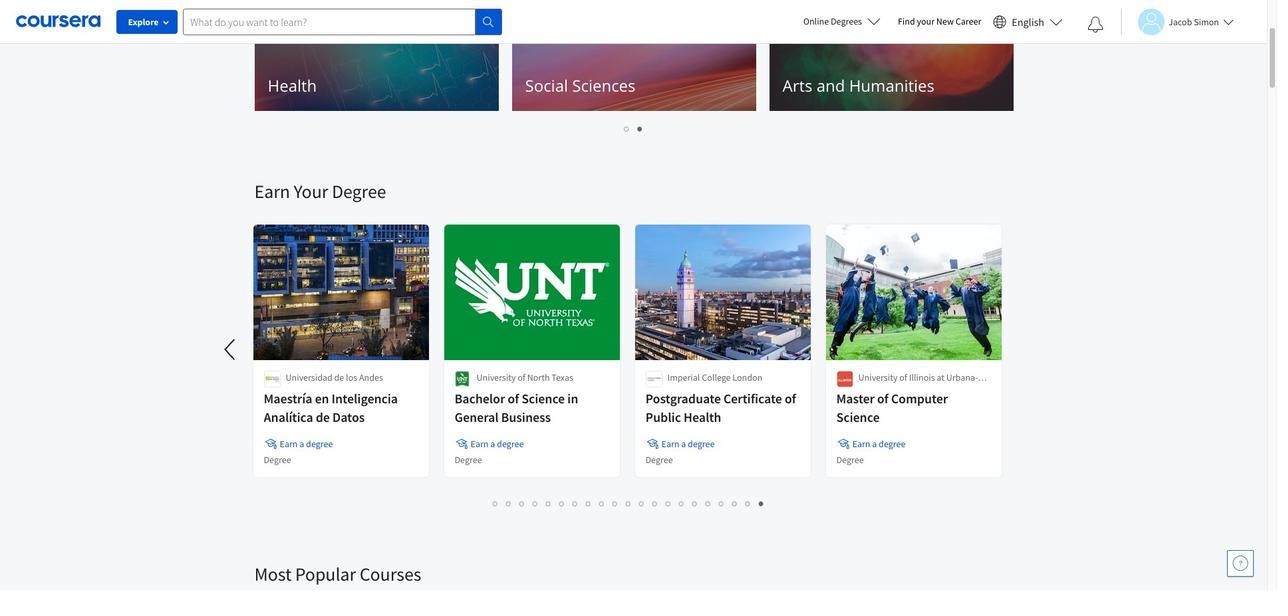 Task type: locate. For each thing, give the bounding box(es) containing it.
0 horizontal spatial health
[[268, 75, 317, 96]]

5
[[546, 498, 552, 510]]

science down north
[[522, 391, 565, 407]]

14
[[666, 498, 677, 510]]

0 horizontal spatial 1 button
[[489, 496, 502, 512]]

1 university from the left
[[477, 372, 516, 384]]

and
[[817, 75, 845, 96]]

a down postgraduate at the right
[[682, 439, 686, 451]]

bachelor of science in general business
[[455, 391, 578, 426]]

2
[[638, 122, 643, 135], [506, 498, 512, 510]]

list
[[255, 121, 1013, 136], [255, 496, 1003, 512]]

earn for general
[[471, 439, 489, 451]]

earn a degree for general
[[471, 439, 524, 451]]

a
[[300, 439, 304, 451], [491, 439, 495, 451], [682, 439, 686, 451], [873, 439, 877, 451]]

university for bachelor
[[477, 372, 516, 384]]

university up champaign at the right bottom of page
[[859, 372, 898, 384]]

university inside university of illinois at urbana- champaign
[[859, 372, 898, 384]]

earn a degree down analítica
[[280, 439, 333, 451]]

previous slide image
[[215, 334, 247, 366]]

of up business
[[508, 391, 519, 407]]

degree down business
[[497, 439, 524, 451]]

1 left 3 button in the bottom of the page
[[493, 498, 498, 510]]

a down analítica
[[300, 439, 304, 451]]

earn for health
[[662, 439, 680, 451]]

texas
[[552, 372, 573, 384]]

of inside bachelor of science in general business
[[508, 391, 519, 407]]

1 horizontal spatial 2
[[638, 122, 643, 135]]

11 button
[[622, 496, 637, 512]]

2 button for previous slide image on the top left
[[634, 121, 647, 136]]

of inside university of illinois at urbana- champaign
[[900, 372, 908, 384]]

a down general
[[491, 439, 495, 451]]

arts and humanities image
[[770, 5, 1014, 111]]

de left los at the left of page
[[334, 372, 344, 384]]

3
[[520, 498, 525, 510]]

10 11 12 13 14 15 16 17 18 19 20 21
[[613, 498, 770, 510]]

0 horizontal spatial 2 button
[[502, 496, 516, 512]]

your
[[917, 15, 935, 27]]

earn down analítica
[[280, 439, 298, 451]]

1 vertical spatial science
[[837, 409, 880, 426]]

your
[[294, 180, 328, 204]]

6
[[560, 498, 565, 510]]

list for previous slide image on the top left
[[255, 121, 1013, 136]]

0 vertical spatial 2
[[638, 122, 643, 135]]

arts
[[783, 75, 813, 96]]

degree for de
[[306, 439, 333, 451]]

science
[[522, 391, 565, 407], [837, 409, 880, 426]]

earn your degree carousel element
[[0, 140, 1013, 523]]

10 button
[[609, 496, 624, 512]]

explore
[[128, 16, 159, 28]]

earn your degree
[[255, 180, 386, 204]]

None search field
[[183, 8, 502, 35]]

1 vertical spatial list
[[255, 496, 1003, 512]]

1 for 2 button associated with previous slide icon
[[493, 498, 498, 510]]

of inside master of computer science
[[878, 391, 889, 407]]

8 button
[[582, 496, 596, 512]]

0 horizontal spatial 2
[[506, 498, 512, 510]]

de down en
[[316, 409, 330, 426]]

earn a degree down public
[[662, 439, 715, 451]]

simon
[[1194, 16, 1220, 28]]

2 university from the left
[[859, 372, 898, 384]]

list inside earn your degree carousel element
[[255, 496, 1003, 512]]

1 vertical spatial 2
[[506, 498, 512, 510]]

university up "bachelor"
[[477, 372, 516, 384]]

science inside bachelor of science in general business
[[522, 391, 565, 407]]

1 horizontal spatial 2 button
[[634, 121, 647, 136]]

5 button
[[542, 496, 556, 512]]

jacob simon button
[[1121, 8, 1234, 35]]

0 horizontal spatial 1
[[493, 498, 498, 510]]

1 vertical spatial 2 button
[[502, 496, 516, 512]]

19
[[733, 498, 743, 510]]

health
[[268, 75, 317, 96], [684, 409, 722, 426]]

of left north
[[518, 372, 526, 384]]

21
[[759, 498, 770, 510]]

15 button
[[675, 496, 690, 512]]

of right certificate
[[785, 391, 796, 407]]

2 degree from the left
[[497, 439, 524, 451]]

degree down 'maestría en inteligencia analítica de datos'
[[306, 439, 333, 451]]

social sciences
[[525, 75, 636, 96]]

3 degree from the left
[[688, 439, 715, 451]]

1 earn a degree from the left
[[280, 439, 333, 451]]

4 degree from the left
[[879, 439, 906, 451]]

imperial college london
[[668, 372, 763, 384]]

13 button
[[649, 496, 663, 512]]

andes
[[359, 372, 383, 384]]

degree down postgraduate certificate of public health
[[688, 439, 715, 451]]

degree
[[332, 180, 386, 204], [264, 454, 291, 466], [455, 454, 482, 466], [646, 454, 673, 466], [837, 454, 864, 466]]

degree for general
[[497, 439, 524, 451]]

1 vertical spatial 1
[[493, 498, 498, 510]]

college
[[702, 372, 731, 384]]

1 horizontal spatial health
[[684, 409, 722, 426]]

earn a degree down master of computer science
[[853, 439, 906, 451]]

degree down master of computer science
[[879, 439, 906, 451]]

2 list from the top
[[255, 496, 1003, 512]]

earn a degree
[[280, 439, 333, 451], [471, 439, 524, 451], [662, 439, 715, 451], [853, 439, 906, 451]]

new
[[937, 15, 954, 27]]

social sciences link
[[512, 5, 756, 111]]

earn a degree down general
[[471, 439, 524, 451]]

1 button left 3 button in the bottom of the page
[[489, 496, 502, 512]]

0 vertical spatial 1
[[625, 122, 630, 135]]

of left "illinois"
[[900, 372, 908, 384]]

1 button for 2 button related to previous slide image on the top left
[[621, 121, 634, 136]]

7
[[573, 498, 578, 510]]

1
[[625, 122, 630, 135], [493, 498, 498, 510]]

online degrees
[[804, 15, 862, 27]]

bachelor
[[455, 391, 505, 407]]

1 horizontal spatial de
[[334, 372, 344, 384]]

degree down public
[[646, 454, 673, 466]]

of right 'master'
[[878, 391, 889, 407]]

in
[[568, 391, 578, 407]]

1 list from the top
[[255, 121, 1013, 136]]

online degrees button
[[793, 7, 892, 36]]

degree down analítica
[[264, 454, 291, 466]]

0 vertical spatial science
[[522, 391, 565, 407]]

business
[[501, 409, 551, 426]]

2 button left 3 at left bottom
[[502, 496, 516, 512]]

1 inside earn your degree carousel element
[[493, 498, 498, 510]]

social
[[525, 75, 568, 96]]

1 button down sciences
[[621, 121, 634, 136]]

1 a from the left
[[300, 439, 304, 451]]

2 button down sciences
[[634, 121, 647, 136]]

3 earn a degree from the left
[[662, 439, 715, 451]]

0 vertical spatial list
[[255, 121, 1013, 136]]

18
[[719, 498, 730, 510]]

0 horizontal spatial science
[[522, 391, 565, 407]]

1 vertical spatial health
[[684, 409, 722, 426]]

1 button
[[621, 121, 634, 136], [489, 496, 502, 512]]

earn down public
[[662, 439, 680, 451]]

1 degree from the left
[[306, 439, 333, 451]]

london
[[733, 372, 763, 384]]

earn a degree for de
[[280, 439, 333, 451]]

0 vertical spatial 2 button
[[634, 121, 647, 136]]

science down 'master'
[[837, 409, 880, 426]]

university
[[477, 372, 516, 384], [859, 372, 898, 384]]

17 button
[[702, 496, 717, 512]]

0 horizontal spatial university
[[477, 372, 516, 384]]

1 vertical spatial 1 button
[[489, 496, 502, 512]]

a for general
[[491, 439, 495, 451]]

health inside postgraduate certificate of public health
[[684, 409, 722, 426]]

arts and humanities link
[[770, 5, 1014, 111]]

de inside 'maestría en inteligencia analítica de datos'
[[316, 409, 330, 426]]

3 a from the left
[[682, 439, 686, 451]]

4 earn a degree from the left
[[853, 439, 906, 451]]

a down master of computer science
[[873, 439, 877, 451]]

0 horizontal spatial de
[[316, 409, 330, 426]]

1 horizontal spatial 1
[[625, 122, 630, 135]]

earn
[[255, 180, 290, 204], [280, 439, 298, 451], [471, 439, 489, 451], [662, 439, 680, 451], [853, 439, 871, 451]]

1 vertical spatial de
[[316, 409, 330, 426]]

degree down general
[[455, 454, 482, 466]]

1 horizontal spatial science
[[837, 409, 880, 426]]

earn down general
[[471, 439, 489, 451]]

online
[[804, 15, 829, 27]]

2 a from the left
[[491, 439, 495, 451]]

of for science
[[878, 391, 889, 407]]

2 inside earn your degree carousel element
[[506, 498, 512, 510]]

sciences
[[572, 75, 636, 96]]

7 button
[[569, 496, 582, 512]]

popular
[[295, 563, 356, 587]]

find
[[898, 15, 915, 27]]

of
[[518, 372, 526, 384], [900, 372, 908, 384], [508, 391, 519, 407], [785, 391, 796, 407], [878, 391, 889, 407]]

university of north texas
[[477, 372, 573, 384]]

0 vertical spatial 1 button
[[621, 121, 634, 136]]

1 horizontal spatial university
[[859, 372, 898, 384]]

1 horizontal spatial 1 button
[[621, 121, 634, 136]]

1 down sciences
[[625, 122, 630, 135]]

2 earn a degree from the left
[[471, 439, 524, 451]]

earn for de
[[280, 439, 298, 451]]

universidad de los andes
[[286, 372, 383, 384]]

inteligencia
[[332, 391, 398, 407]]

postgraduate
[[646, 391, 721, 407]]

previous slide image
[[224, 0, 256, 11]]

coursera image
[[16, 11, 100, 32]]

illinois
[[909, 372, 935, 384]]



Task type: vqa. For each thing, say whether or not it's contained in the screenshot.


Task type: describe. For each thing, give the bounding box(es) containing it.
4
[[533, 498, 538, 510]]

2 for previous slide icon
[[506, 498, 512, 510]]

degree for health
[[688, 439, 715, 451]]

imperial college london image
[[646, 371, 662, 388]]

universidad de los andes image
[[264, 371, 280, 388]]

help center image
[[1233, 556, 1249, 572]]

20
[[746, 498, 757, 510]]

earn left the your at the top of page
[[255, 180, 290, 204]]

degree right the your at the top of page
[[332, 180, 386, 204]]

science inside master of computer science
[[837, 409, 880, 426]]

What do you want to learn? text field
[[183, 8, 476, 35]]

computer
[[891, 391, 948, 407]]

degree for health
[[646, 454, 673, 466]]

19 button
[[729, 496, 743, 512]]

of for at
[[900, 372, 908, 384]]

4 button
[[529, 496, 542, 512]]

12 button
[[635, 496, 650, 512]]

en
[[315, 391, 329, 407]]

university of illinois at urbana-champaign image
[[837, 371, 853, 388]]

university of illinois at urbana- champaign
[[859, 372, 978, 397]]

university of north texas image
[[455, 371, 470, 388]]

2 for previous slide image on the top left
[[638, 122, 643, 135]]

maestría
[[264, 391, 312, 407]]

of for in
[[508, 391, 519, 407]]

9
[[600, 498, 605, 510]]

earn a degree for health
[[662, 439, 715, 451]]

english button
[[988, 0, 1069, 43]]

of inside postgraduate certificate of public health
[[785, 391, 796, 407]]

16 button
[[689, 496, 703, 512]]

11
[[626, 498, 637, 510]]

health image
[[255, 5, 499, 111]]

champaign
[[859, 385, 903, 397]]

9 button
[[596, 496, 609, 512]]

16
[[693, 498, 703, 510]]

17
[[706, 498, 717, 510]]

of for texas
[[518, 372, 526, 384]]

21 button
[[755, 496, 770, 512]]

most popular courses
[[255, 563, 421, 587]]

most
[[255, 563, 292, 587]]

1 for 2 button related to previous slide image on the top left
[[625, 122, 630, 135]]

degree for de
[[264, 454, 291, 466]]

courses
[[360, 563, 421, 587]]

social sciences image
[[512, 5, 756, 111]]

jacob
[[1169, 16, 1193, 28]]

4 a from the left
[[873, 439, 877, 451]]

degrees
[[831, 15, 862, 27]]

master of computer science
[[837, 391, 948, 426]]

los
[[346, 372, 357, 384]]

career
[[956, 15, 982, 27]]

list for previous slide icon
[[255, 496, 1003, 512]]

health link
[[255, 5, 499, 111]]

show notifications image
[[1088, 17, 1104, 33]]

master
[[837, 391, 875, 407]]

universidad
[[286, 372, 333, 384]]

a for health
[[682, 439, 686, 451]]

degree down 'master'
[[837, 454, 864, 466]]

imperial
[[668, 372, 700, 384]]

14 button
[[662, 496, 677, 512]]

13
[[653, 498, 663, 510]]

english
[[1012, 15, 1045, 28]]

public
[[646, 409, 681, 426]]

at
[[937, 372, 945, 384]]

6 button
[[556, 496, 569, 512]]

earn down 'master'
[[853, 439, 871, 451]]

urbana-
[[947, 372, 978, 384]]

maestría en inteligencia analítica de datos
[[264, 391, 398, 426]]

20 button
[[742, 496, 757, 512]]

10
[[613, 498, 624, 510]]

15
[[679, 498, 690, 510]]

north
[[527, 372, 550, 384]]

12
[[639, 498, 650, 510]]

postgraduate certificate of public health
[[646, 391, 796, 426]]

university for master
[[859, 372, 898, 384]]

certificate
[[724, 391, 782, 407]]

analítica
[[264, 409, 313, 426]]

8
[[586, 498, 592, 510]]

2 button for previous slide icon
[[502, 496, 516, 512]]

explore button
[[116, 10, 178, 34]]

find your new career
[[898, 15, 982, 27]]

0 vertical spatial health
[[268, 75, 317, 96]]

jacob simon
[[1169, 16, 1220, 28]]

degree for general
[[455, 454, 482, 466]]

arts and humanities
[[783, 75, 935, 96]]

a for de
[[300, 439, 304, 451]]

humanities
[[850, 75, 935, 96]]

find your new career link
[[892, 13, 988, 30]]

3 button
[[516, 496, 529, 512]]

general
[[455, 409, 499, 426]]

1 button for 2 button associated with previous slide icon
[[489, 496, 502, 512]]

0 vertical spatial de
[[334, 372, 344, 384]]

datos
[[333, 409, 365, 426]]

18 button
[[715, 496, 730, 512]]



